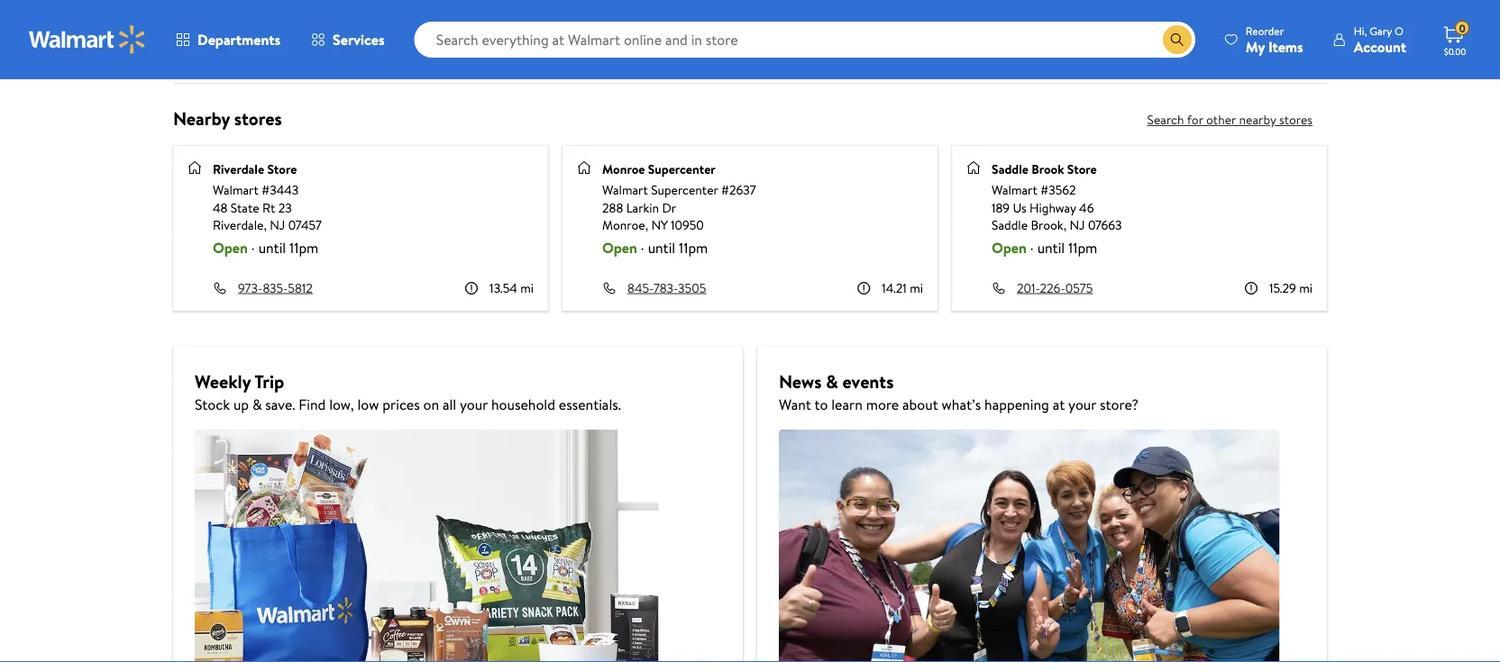 Task type: locate. For each thing, give the bounding box(es) containing it.
11pm
[[290, 238, 319, 257], [679, 238, 708, 257], [1069, 238, 1098, 257]]

walmart left dr
[[602, 181, 648, 199]]

3 mi from the left
[[1300, 279, 1313, 297]]

11pm down "10950"
[[679, 238, 708, 257]]

0
[[1459, 20, 1466, 36]]

mi right the 14.21
[[910, 279, 923, 297]]

11pm inside the saddle brook store walmart # 3562 189 us highway 46 saddle brook , nj 07663 open · until 11pm
[[1069, 238, 1098, 257]]

0 horizontal spatial stores
[[234, 106, 282, 131]]

more
[[866, 395, 899, 415]]

&
[[826, 369, 838, 394], [252, 395, 262, 415]]

trip
[[255, 369, 284, 394]]

events
[[843, 369, 894, 394]]

news & events heading
[[779, 369, 1306, 394]]

Search search field
[[414, 22, 1196, 58]]

happening
[[985, 395, 1049, 415]]

open down 189
[[992, 238, 1027, 257]]

0 vertical spatial saddle
[[992, 160, 1029, 178]]

845-783-3505
[[628, 279, 706, 297]]

15.29
[[1270, 279, 1297, 297]]

mi for riverdale store walmart # 3443 48 state rt 23 riverdale , nj 07457 open · until 11pm
[[521, 279, 534, 297]]

brook right us
[[1031, 216, 1064, 234]]

walmart inside monroe supercenter walmart supercenter # 2637 288 larkin dr monroe , ny 10950 open · until 11pm
[[602, 181, 648, 199]]

2 horizontal spatial ,
[[1064, 216, 1067, 234]]

14.21
[[882, 279, 907, 297]]

search for other nearby stores link
[[1133, 105, 1327, 134]]

nearby stores
[[173, 106, 282, 131]]

stores
[[234, 106, 282, 131], [1280, 111, 1313, 129]]

open for riverdale store walmart # 3443 48 state rt 23 riverdale , nj 07457 open · until 11pm
[[213, 238, 248, 257]]

other
[[1207, 111, 1236, 129]]

open inside the saddle brook store walmart # 3562 189 us highway 46 saddle brook , nj 07663 open · until 11pm
[[992, 238, 1027, 257]]

monroe left ny
[[602, 216, 645, 234]]

1 horizontal spatial ·
[[641, 238, 644, 257]]

1 horizontal spatial until
[[648, 238, 676, 257]]

2 horizontal spatial #
[[1041, 181, 1049, 199]]

, left 23
[[264, 216, 267, 234]]

1 nj from the left
[[270, 216, 285, 234]]

1 horizontal spatial #
[[721, 181, 729, 199]]

riverdale left 23
[[213, 216, 264, 234]]

your right all
[[460, 395, 488, 415]]

3 · from the left
[[1031, 238, 1034, 257]]

up
[[233, 395, 249, 415]]

0 horizontal spatial 11pm
[[290, 238, 319, 257]]

0 horizontal spatial mi
[[521, 279, 534, 297]]

store inside riverdale store walmart # 3443 48 state rt 23 riverdale , nj 07457 open · until 11pm
[[267, 160, 297, 178]]

riverdale up state
[[213, 160, 264, 178]]

11pm inside riverdale store walmart # 3443 48 state rt 23 riverdale , nj 07457 open · until 11pm
[[290, 238, 319, 257]]

201-226-0575
[[1017, 279, 1093, 297]]

o
[[1395, 23, 1404, 38]]

189
[[992, 199, 1010, 216]]

11pm for monroe supercenter walmart supercenter # 2637 288 larkin dr monroe , ny 10950 open · until 11pm
[[679, 238, 708, 257]]

1 horizontal spatial ,
[[645, 216, 648, 234]]

& inside news & events want to learn more about what's happening at your store?
[[826, 369, 838, 394]]

1 vertical spatial saddle
[[992, 216, 1028, 234]]

want
[[779, 395, 811, 415]]

· inside monroe supercenter walmart supercenter # 2637 288 larkin dr monroe , ny 10950 open · until 11pm
[[641, 238, 644, 257]]

2 until from the left
[[648, 238, 676, 257]]

1 horizontal spatial nj
[[1070, 216, 1085, 234]]

·
[[251, 238, 255, 257], [641, 238, 644, 257], [1031, 238, 1034, 257]]

1 horizontal spatial walmart
[[602, 181, 648, 199]]

2 walmart from the left
[[602, 181, 648, 199]]

until down "rt"
[[259, 238, 286, 257]]

· inside riverdale store walmart # 3443 48 state rt 23 riverdale , nj 07457 open · until 11pm
[[251, 238, 255, 257]]

store up 3562
[[1068, 160, 1097, 178]]

saddle
[[992, 160, 1029, 178], [992, 216, 1028, 234]]

until down ny
[[648, 238, 676, 257]]

mi right 13.54
[[521, 279, 534, 297]]

1 store from the left
[[267, 160, 297, 178]]

walmart for monroe supercenter walmart supercenter # 2637 288 larkin dr monroe , ny 10950 open · until 11pm
[[602, 181, 648, 199]]

save.
[[265, 395, 295, 415]]

on
[[423, 395, 439, 415]]

2 saddle from the top
[[992, 216, 1028, 234]]

1 · from the left
[[251, 238, 255, 257]]

walmart left "rt"
[[213, 181, 259, 199]]

# inside the saddle brook store walmart # 3562 189 us highway 46 saddle brook , nj 07663 open · until 11pm
[[1041, 181, 1049, 199]]

2 horizontal spatial 11pm
[[1069, 238, 1098, 257]]

3 11pm from the left
[[1069, 238, 1098, 257]]

3 until from the left
[[1038, 238, 1065, 257]]

#
[[262, 181, 270, 199], [721, 181, 729, 199], [1041, 181, 1049, 199]]

3505
[[678, 279, 706, 297]]

0575
[[1066, 279, 1093, 297]]

11pm inside monroe supercenter walmart supercenter # 2637 288 larkin dr monroe , ny 10950 open · until 11pm
[[679, 238, 708, 257]]

0 horizontal spatial until
[[259, 238, 286, 257]]

brook up 3562
[[1032, 160, 1064, 178]]

walmart left 3562
[[992, 181, 1038, 199]]

1 open from the left
[[213, 238, 248, 257]]

saddle up 189
[[992, 160, 1029, 178]]

# right us
[[1041, 181, 1049, 199]]

0 vertical spatial riverdale
[[213, 160, 264, 178]]

0 vertical spatial brook
[[1032, 160, 1064, 178]]

departments
[[197, 30, 281, 50]]

open for monroe supercenter walmart supercenter # 2637 288 larkin dr monroe , ny 10950 open · until 11pm
[[602, 238, 637, 257]]

& right up
[[252, 395, 262, 415]]

us
[[1013, 199, 1027, 216]]

your right at
[[1069, 395, 1097, 415]]

845-
[[628, 279, 654, 297]]

,
[[264, 216, 267, 234], [645, 216, 648, 234], [1064, 216, 1067, 234]]

stock
[[195, 395, 230, 415]]

hi, gary o account
[[1354, 23, 1407, 56]]

walmart image
[[29, 25, 146, 54]]

1 horizontal spatial &
[[826, 369, 838, 394]]

2 horizontal spatial ·
[[1031, 238, 1034, 257]]

store
[[267, 160, 297, 178], [1068, 160, 1097, 178]]

open
[[213, 238, 248, 257], [602, 238, 637, 257], [992, 238, 1027, 257]]

search icon image
[[1170, 32, 1185, 47]]

0 horizontal spatial walmart
[[213, 181, 259, 199]]

11pm for riverdale store walmart # 3443 48 state rt 23 riverdale , nj 07457 open · until 11pm
[[290, 238, 319, 257]]

brook
[[1032, 160, 1064, 178], [1031, 216, 1064, 234]]

& up to
[[826, 369, 838, 394]]

1 mi from the left
[[521, 279, 534, 297]]

monroe supercenter walmart supercenter # 2637 288 larkin dr monroe , ny 10950 open · until 11pm
[[602, 160, 756, 257]]

until down highway
[[1038, 238, 1065, 257]]

1 horizontal spatial your
[[1069, 395, 1097, 415]]

mi right 15.29
[[1300, 279, 1313, 297]]

until
[[259, 238, 286, 257], [648, 238, 676, 257], [1038, 238, 1065, 257]]

0 vertical spatial &
[[826, 369, 838, 394]]

supercenter up "10950"
[[651, 181, 718, 199]]

mi for saddle brook store walmart # 3562 189 us highway 46 saddle brook , nj 07663 open · until 11pm
[[1300, 279, 1313, 297]]

, inside riverdale store walmart # 3443 48 state rt 23 riverdale , nj 07457 open · until 11pm
[[264, 216, 267, 234]]

news
[[779, 369, 822, 394]]

0 horizontal spatial nj
[[270, 216, 285, 234]]

, for riverdale store walmart # 3443 48 state rt 23 riverdale , nj 07457 open · until 11pm
[[264, 216, 267, 234]]

2 horizontal spatial mi
[[1300, 279, 1313, 297]]

· up 973- on the top left of page
[[251, 238, 255, 257]]

# left 23
[[262, 181, 270, 199]]

nj inside the saddle brook store walmart # 3562 189 us highway 46 saddle brook , nj 07663 open · until 11pm
[[1070, 216, 1085, 234]]

0 horizontal spatial ·
[[251, 238, 255, 257]]

your
[[460, 395, 488, 415], [1069, 395, 1097, 415]]

, left ny
[[645, 216, 648, 234]]

supercenter
[[648, 160, 716, 178], [651, 181, 718, 199]]

1 vertical spatial monroe
[[602, 216, 645, 234]]

0 horizontal spatial ,
[[264, 216, 267, 234]]

1 monroe from the top
[[602, 160, 645, 178]]

# right dr
[[721, 181, 729, 199]]

· up 201-
[[1031, 238, 1034, 257]]

3 , from the left
[[1064, 216, 1067, 234]]

open down 288
[[602, 238, 637, 257]]

1 horizontal spatial 11pm
[[679, 238, 708, 257]]

· down larkin
[[641, 238, 644, 257]]

2 , from the left
[[645, 216, 648, 234]]

& inside "weekly trip stock up & save. find low, low prices on all your household essentials."
[[252, 395, 262, 415]]

835-
[[263, 279, 288, 297]]

to
[[815, 395, 828, 415]]

1 horizontal spatial store
[[1068, 160, 1097, 178]]

2 # from the left
[[721, 181, 729, 199]]

11pm down 07457
[[290, 238, 319, 257]]

2 11pm from the left
[[679, 238, 708, 257]]

for
[[1187, 111, 1204, 129]]

open inside riverdale store walmart # 3443 48 state rt 23 riverdale , nj 07457 open · until 11pm
[[213, 238, 248, 257]]

2 your from the left
[[1069, 395, 1097, 415]]

14.21 mi
[[882, 279, 923, 297]]

walmart
[[213, 181, 259, 199], [602, 181, 648, 199], [992, 181, 1038, 199]]

store up 3443
[[267, 160, 297, 178]]

open down 48
[[213, 238, 248, 257]]

2 nj from the left
[[1070, 216, 1085, 234]]

# inside monroe supercenter walmart supercenter # 2637 288 larkin dr monroe , ny 10950 open · until 11pm
[[721, 181, 729, 199]]

mi
[[521, 279, 534, 297], [910, 279, 923, 297], [1300, 279, 1313, 297]]

supercenter up dr
[[648, 160, 716, 178]]

15.29 mi
[[1270, 279, 1313, 297]]

state
[[231, 199, 259, 216]]

0 horizontal spatial #
[[262, 181, 270, 199]]

open inside monroe supercenter walmart supercenter # 2637 288 larkin dr monroe , ny 10950 open · until 11pm
[[602, 238, 637, 257]]

my
[[1246, 37, 1265, 56]]

1 walmart from the left
[[213, 181, 259, 199]]

201-226-0575 link
[[1017, 279, 1093, 297]]

2 · from the left
[[641, 238, 644, 257]]

all
[[443, 395, 456, 415]]

2 open from the left
[[602, 238, 637, 257]]

2 horizontal spatial open
[[992, 238, 1027, 257]]

store inside the saddle brook store walmart # 3562 189 us highway 46 saddle brook , nj 07663 open · until 11pm
[[1068, 160, 1097, 178]]

until for monroe supercenter walmart supercenter # 2637 288 larkin dr monroe , ny 10950 open · until 11pm
[[648, 238, 676, 257]]

, left 46
[[1064, 216, 1067, 234]]

walmart inside riverdale store walmart # 3443 48 state rt 23 riverdale , nj 07457 open · until 11pm
[[213, 181, 259, 199]]

1 horizontal spatial mi
[[910, 279, 923, 297]]

2 mi from the left
[[910, 279, 923, 297]]

nj left '07663'
[[1070, 216, 1085, 234]]

riverdale
[[213, 160, 264, 178], [213, 216, 264, 234]]

3 walmart from the left
[[992, 181, 1038, 199]]

0 horizontal spatial store
[[267, 160, 297, 178]]

1 horizontal spatial open
[[602, 238, 637, 257]]

11pm down '07663'
[[1069, 238, 1098, 257]]

1 , from the left
[[264, 216, 267, 234]]

2 store from the left
[[1068, 160, 1097, 178]]

1 vertical spatial riverdale
[[213, 216, 264, 234]]

0 horizontal spatial &
[[252, 395, 262, 415]]

saddle left highway
[[992, 216, 1028, 234]]

until inside the saddle brook store walmart # 3562 189 us highway 46 saddle brook , nj 07663 open · until 11pm
[[1038, 238, 1065, 257]]

13.54
[[490, 279, 517, 297]]

2 horizontal spatial walmart
[[992, 181, 1038, 199]]

0 horizontal spatial your
[[460, 395, 488, 415]]

0 horizontal spatial open
[[213, 238, 248, 257]]

store pages news and events image
[[779, 430, 1280, 663]]

2 horizontal spatial until
[[1038, 238, 1065, 257]]

1 # from the left
[[262, 181, 270, 199]]

until inside riverdale store walmart # 3443 48 state rt 23 riverdale , nj 07457 open · until 11pm
[[259, 238, 286, 257]]

1 11pm from the left
[[290, 238, 319, 257]]

3443
[[270, 181, 299, 199]]

search for other nearby stores
[[1148, 111, 1313, 129]]

3 # from the left
[[1041, 181, 1049, 199]]

783-
[[654, 279, 678, 297]]

low,
[[329, 395, 354, 415]]

, inside monroe supercenter walmart supercenter # 2637 288 larkin dr monroe , ny 10950 open · until 11pm
[[645, 216, 648, 234]]

1 vertical spatial &
[[252, 395, 262, 415]]

0 vertical spatial monroe
[[602, 160, 645, 178]]

nj
[[270, 216, 285, 234], [1070, 216, 1085, 234]]

3 open from the left
[[992, 238, 1027, 257]]

2 riverdale from the top
[[213, 216, 264, 234]]

nj left 07457
[[270, 216, 285, 234]]

1 your from the left
[[460, 395, 488, 415]]

1 until from the left
[[259, 238, 286, 257]]

your inside news & events want to learn more about what's happening at your store?
[[1069, 395, 1097, 415]]

until inside monroe supercenter walmart supercenter # 2637 288 larkin dr monroe , ny 10950 open · until 11pm
[[648, 238, 676, 257]]

monroe up 288
[[602, 160, 645, 178]]

reorder
[[1246, 23, 1284, 38]]



Task type: vqa. For each thing, say whether or not it's contained in the screenshot.


Task type: describe. For each thing, give the bounding box(es) containing it.
about
[[903, 395, 939, 415]]

mi for monroe supercenter walmart supercenter # 2637 288 larkin dr monroe , ny 10950 open · until 11pm
[[910, 279, 923, 297]]

Walmart Site-Wide search field
[[414, 22, 1196, 58]]

prices
[[383, 395, 420, 415]]

learn
[[832, 395, 863, 415]]

845-783-3505 link
[[628, 279, 706, 297]]

2637
[[729, 181, 756, 199]]

ny
[[651, 216, 668, 234]]

0 vertical spatial supercenter
[[648, 160, 716, 178]]

larkin
[[626, 199, 659, 216]]

riverdale store walmart # 3443 48 state rt 23 riverdale , nj 07457 open · until 11pm
[[213, 160, 322, 257]]

10950
[[671, 216, 704, 234]]

walmart for riverdale store walmart # 3443 48 state rt 23 riverdale , nj 07457 open · until 11pm
[[213, 181, 259, 199]]

48
[[213, 199, 228, 216]]

nearby
[[173, 106, 230, 131]]

# for open
[[1041, 181, 1049, 199]]

07457
[[288, 216, 322, 234]]

$0.00
[[1444, 45, 1467, 57]]

saddle brook store walmart # 3562 189 us highway 46 saddle brook , nj 07663 open · until 11pm
[[992, 160, 1122, 257]]

5812
[[288, 279, 313, 297]]

items
[[1269, 37, 1304, 56]]

973-835-5812
[[238, 279, 313, 297]]

973-835-5812 link
[[238, 279, 313, 297]]

essentials.
[[559, 395, 621, 415]]

weekly trip heading
[[195, 369, 721, 394]]

find
[[299, 395, 326, 415]]

1 vertical spatial brook
[[1031, 216, 1064, 234]]

weekly trip stock up & save. find low, low prices on all your household essentials.
[[195, 369, 621, 415]]

walmart inside the saddle brook store walmart # 3562 189 us highway 46 saddle brook , nj 07663 open · until 11pm
[[992, 181, 1038, 199]]

at
[[1053, 395, 1065, 415]]

search
[[1148, 111, 1185, 129]]

1 saddle from the top
[[992, 160, 1029, 178]]

226-
[[1040, 279, 1066, 297]]

1 riverdale from the top
[[213, 160, 264, 178]]

services
[[333, 30, 385, 50]]

· inside the saddle brook store walmart # 3562 189 us highway 46 saddle brook , nj 07663 open · until 11pm
[[1031, 238, 1034, 257]]

rt
[[262, 199, 275, 216]]

973-
[[238, 279, 263, 297]]

departments button
[[161, 18, 296, 61]]

, for monroe supercenter walmart supercenter # 2637 288 larkin dr monroe , ny 10950 open · until 11pm
[[645, 216, 648, 234]]

until for riverdale store walmart # 3443 48 state rt 23 riverdale , nj 07457 open · until 11pm
[[259, 238, 286, 257]]

201-
[[1017, 279, 1040, 297]]

23
[[278, 199, 292, 216]]

your inside "weekly trip stock up & save. find low, low prices on all your household essentials."
[[460, 395, 488, 415]]

low
[[358, 395, 379, 415]]

dr
[[662, 199, 676, 216]]

gary
[[1370, 23, 1392, 38]]

13.54 mi
[[490, 279, 534, 297]]

news & events want to learn more about what's happening at your store?
[[779, 369, 1139, 415]]

household
[[491, 395, 555, 415]]

46
[[1080, 199, 1094, 216]]

07663
[[1088, 216, 1122, 234]]

account
[[1354, 37, 1407, 56]]

highway
[[1030, 199, 1076, 216]]

· for riverdale store walmart # 3443 48 state rt 23 riverdale , nj 07457 open · until 11pm
[[251, 238, 255, 257]]

what's
[[942, 395, 981, 415]]

store?
[[1100, 395, 1139, 415]]

reorder my items
[[1246, 23, 1304, 56]]

3562
[[1049, 181, 1076, 199]]

1 horizontal spatial stores
[[1280, 111, 1313, 129]]

2 monroe from the top
[[602, 216, 645, 234]]

288
[[602, 199, 623, 216]]

nj inside riverdale store walmart # 3443 48 state rt 23 riverdale , nj 07457 open · until 11pm
[[270, 216, 285, 234]]

weekly trip image
[[195, 430, 659, 663]]

# inside riverdale store walmart # 3443 48 state rt 23 riverdale , nj 07457 open · until 11pm
[[262, 181, 270, 199]]

services button
[[296, 18, 400, 61]]

weekly
[[195, 369, 251, 394]]

# for until
[[721, 181, 729, 199]]

hi,
[[1354, 23, 1367, 38]]

, inside the saddle brook store walmart # 3562 189 us highway 46 saddle brook , nj 07663 open · until 11pm
[[1064, 216, 1067, 234]]

nearby
[[1240, 111, 1277, 129]]

· for monroe supercenter walmart supercenter # 2637 288 larkin dr monroe , ny 10950 open · until 11pm
[[641, 238, 644, 257]]

1 vertical spatial supercenter
[[651, 181, 718, 199]]



